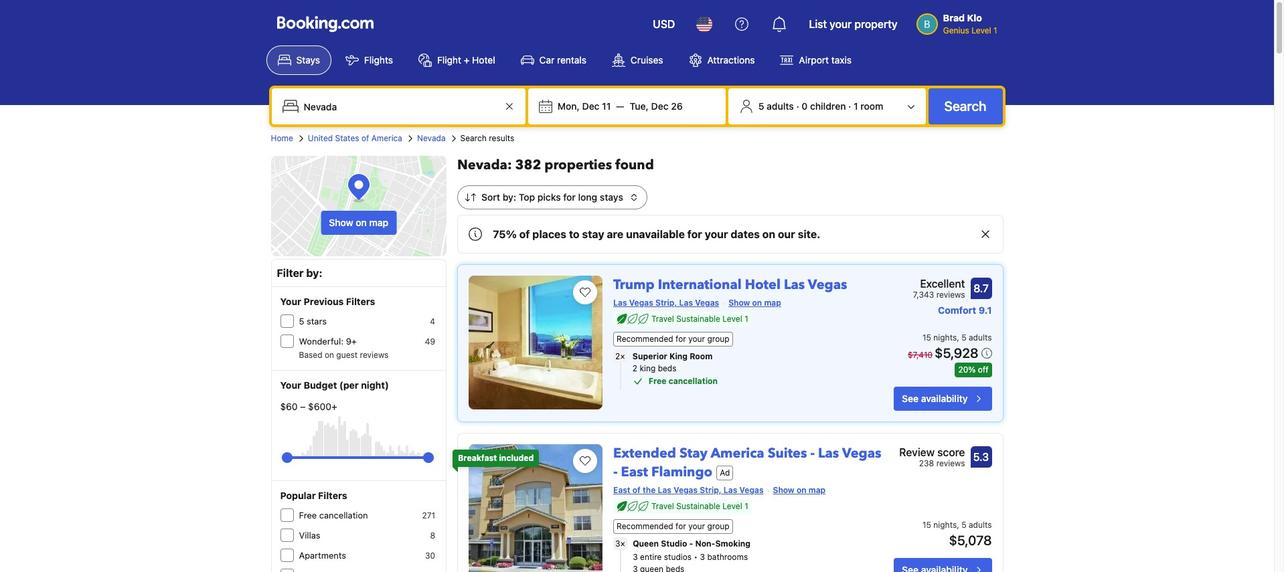 Task type: describe. For each thing, give the bounding box(es) containing it.
rentals
[[557, 54, 587, 66]]

search for search
[[945, 98, 987, 114]]

cruises
[[631, 54, 663, 66]]

included
[[499, 453, 534, 463]]

0 vertical spatial filters
[[346, 296, 375, 307]]

trump
[[613, 276, 655, 294]]

apartments
[[299, 550, 346, 561]]

home link
[[271, 133, 293, 145]]

las inside "extended stay america suites - las vegas - east flamingo"
[[818, 445, 839, 463]]

king
[[640, 364, 656, 374]]

ad
[[720, 468, 730, 478]]

× for 3
[[620, 539, 626, 549]]

taxis
[[832, 54, 852, 66]]

bathrooms
[[707, 552, 748, 562]]

75% of places to stay are unavailable for your dates on our site.
[[493, 228, 821, 240]]

your budget (per night)
[[280, 380, 389, 391]]

flights
[[364, 54, 393, 66]]

tue, dec 26 button
[[624, 94, 688, 119]]

our
[[778, 228, 795, 240]]

scored 5.3 element
[[971, 447, 992, 468]]

of for east
[[633, 485, 641, 496]]

nights for 15 nights , 5 adults $5,078
[[934, 520, 957, 530]]

queen studio - non-smoking link
[[633, 538, 848, 550]]

beds
[[658, 364, 677, 374]]

for right unavailable
[[688, 228, 702, 240]]

1 horizontal spatial free
[[649, 376, 667, 386]]

flights link
[[334, 46, 404, 75]]

room
[[861, 100, 884, 112]]

1 vertical spatial cancellation
[[319, 510, 368, 521]]

are
[[607, 228, 624, 240]]

comfort
[[938, 305, 977, 316]]

1 horizontal spatial free cancellation
[[649, 376, 718, 386]]

recommended for your group for studio
[[617, 522, 730, 532]]

see
[[902, 393, 919, 404]]

your up room on the right
[[689, 334, 705, 344]]

271
[[422, 511, 435, 521]]

nevada link
[[417, 133, 446, 145]]

excellent 7,343 reviews
[[913, 278, 965, 300]]

show on map for las vegas strip, las vegas
[[729, 298, 781, 308]]

reviews for based
[[360, 350, 389, 360]]

las down international
[[679, 298, 693, 308]]

vegas down flamingo
[[674, 485, 698, 496]]

15 for 15 nights , 5 adults $5,078
[[923, 520, 931, 530]]

75%
[[493, 228, 517, 240]]

travel sustainable level 1 for -
[[652, 502, 748, 512]]

hotel for international
[[745, 276, 781, 294]]

breakfast
[[458, 453, 497, 463]]

united
[[308, 133, 333, 143]]

for left long
[[563, 192, 576, 203]]

score
[[938, 447, 965, 459]]

klo
[[967, 12, 982, 23]]

site.
[[798, 228, 821, 240]]

1 vertical spatial east
[[613, 485, 631, 496]]

picks
[[538, 192, 561, 203]]

sustainable for room
[[677, 314, 721, 324]]

× for 2
[[620, 352, 625, 362]]

superior
[[633, 352, 667, 362]]

popular
[[280, 490, 316, 502]]

9.1
[[979, 305, 992, 316]]

scored 8.7 element
[[971, 278, 992, 299]]

3 entire studios • 3 bathrooms
[[633, 552, 748, 562]]

suites
[[768, 445, 807, 463]]

see availability link
[[894, 387, 992, 411]]

2 for 2 ×
[[615, 352, 620, 362]]

hotel for +
[[472, 54, 495, 66]]

extended stay america suites - las vegas - east flamingo link
[[613, 439, 882, 481]]

off
[[978, 365, 989, 375]]

30
[[425, 551, 435, 561]]

adults for 15 nights , 5 adults $5,078
[[969, 520, 992, 530]]

attractions link
[[677, 46, 766, 75]]

las vegas strip, las vegas
[[613, 298, 719, 308]]

review
[[900, 447, 935, 459]]

brad klo genius level 1
[[943, 12, 997, 35]]

show on map inside show on map button
[[329, 217, 389, 228]]

stars
[[307, 316, 327, 327]]

car rentals
[[539, 54, 587, 66]]

5 inside 'dropdown button'
[[759, 100, 764, 112]]

vegas down international
[[695, 298, 719, 308]]

for up king
[[676, 334, 686, 344]]

7,343
[[913, 290, 934, 300]]

2 vertical spatial -
[[689, 539, 693, 549]]

3 ×
[[615, 539, 626, 549]]

superior king room
[[633, 352, 713, 362]]

2 dec from the left
[[651, 100, 669, 112]]

queen
[[633, 539, 659, 549]]

mon, dec 11 button
[[552, 94, 616, 119]]

list
[[809, 18, 827, 30]]

$600+
[[308, 401, 337, 412]]

comfort 9.1
[[938, 305, 992, 316]]

vegas down "extended stay america suites - las vegas - east flamingo"
[[740, 485, 764, 496]]

properties
[[545, 156, 612, 174]]

home
[[271, 133, 293, 143]]

filter
[[277, 267, 304, 279]]

1 vertical spatial free
[[299, 510, 317, 521]]

genius
[[943, 25, 969, 35]]

list your property link
[[801, 8, 906, 40]]

brad
[[943, 12, 965, 23]]

travel sustainable level 1 for room
[[652, 314, 748, 324]]

15 nights , 5 adults $5,078
[[923, 520, 992, 548]]

0 vertical spatial america
[[371, 133, 402, 143]]

map inside show on map button
[[369, 217, 389, 228]]

america inside "extended stay america suites - las vegas - east flamingo"
[[711, 445, 764, 463]]

49
[[425, 337, 435, 347]]

review score 238 reviews
[[900, 447, 965, 469]]

top
[[519, 192, 535, 203]]

stay
[[680, 445, 708, 463]]

your up the queen studio - non-smoking in the bottom of the page
[[689, 522, 705, 532]]

, for 15 nights , 5 adults $5,078
[[957, 520, 959, 530]]

0 horizontal spatial strip,
[[656, 298, 677, 308]]

east of the las vegas strip, las vegas
[[613, 485, 764, 496]]

airport taxis link
[[769, 46, 863, 75]]

2 horizontal spatial -
[[811, 445, 815, 463]]

las down ad
[[724, 485, 738, 496]]

sort
[[482, 192, 500, 203]]

las down our
[[784, 276, 805, 294]]

1 vertical spatial -
[[613, 463, 618, 481]]

travel for the
[[652, 502, 674, 512]]

long
[[578, 192, 597, 203]]

2 horizontal spatial 3
[[700, 552, 705, 562]]

by: for sort
[[503, 192, 516, 203]]

mon, dec 11 — tue, dec 26
[[558, 100, 683, 112]]

–
[[300, 401, 306, 412]]

1 inside 'dropdown button'
[[854, 100, 858, 112]]

1 horizontal spatial strip,
[[700, 485, 722, 496]]

(per
[[339, 380, 359, 391]]

villas
[[299, 530, 320, 541]]

group for room
[[707, 334, 730, 344]]

5 adults · 0 children · 1 room
[[759, 100, 884, 112]]

previous
[[304, 296, 344, 307]]



Task type: vqa. For each thing, say whether or not it's contained in the screenshot.


Task type: locate. For each thing, give the bounding box(es) containing it.
group up non-
[[707, 522, 730, 532]]

0 horizontal spatial show
[[329, 217, 353, 228]]

0 vertical spatial strip,
[[656, 298, 677, 308]]

, up $5,078
[[957, 520, 959, 530]]

show inside button
[[329, 217, 353, 228]]

1 horizontal spatial america
[[711, 445, 764, 463]]

× left the queen
[[620, 539, 626, 549]]

recommended for queen
[[617, 522, 673, 532]]

las down trump
[[613, 298, 627, 308]]

, for 15 nights , 5 adults
[[957, 333, 959, 343]]

15 nights , 5 adults
[[923, 333, 992, 343]]

trump international hotel las vegas link
[[613, 271, 847, 294]]

- down extended
[[613, 463, 618, 481]]

excellent
[[920, 278, 965, 290]]

0 horizontal spatial hotel
[[472, 54, 495, 66]]

show for east of the las vegas strip, las vegas
[[773, 485, 795, 496]]

1 vertical spatial show
[[729, 298, 750, 308]]

usd button
[[645, 8, 683, 40]]

recommended up superior
[[617, 334, 673, 344]]

nights inside 15 nights , 5 adults $5,078
[[934, 520, 957, 530]]

0 vertical spatial 15
[[923, 333, 931, 343]]

of for 75%
[[519, 228, 530, 240]]

stay
[[582, 228, 604, 240]]

1 vertical spatial your
[[280, 380, 301, 391]]

2
[[615, 352, 620, 362], [633, 364, 638, 374]]

2 for 2 king beds
[[633, 364, 638, 374]]

travel down 'the'
[[652, 502, 674, 512]]

0 vertical spatial free cancellation
[[649, 376, 718, 386]]

breakfast included
[[458, 453, 534, 463]]

$7,410
[[908, 350, 933, 360]]

3 for 3 ×
[[615, 539, 620, 549]]

level down trump international hotel las vegas
[[723, 314, 742, 324]]

dec left 11
[[582, 100, 600, 112]]

2 vertical spatial of
[[633, 485, 641, 496]]

1 horizontal spatial by:
[[503, 192, 516, 203]]

0 horizontal spatial map
[[369, 217, 389, 228]]

dec
[[582, 100, 600, 112], [651, 100, 669, 112]]

popular filters
[[280, 490, 347, 502]]

stays link
[[266, 46, 331, 75]]

1 nights from the top
[[934, 333, 957, 343]]

east inside "extended stay america suites - las vegas - east flamingo"
[[621, 463, 648, 481]]

Where are you going? field
[[298, 94, 501, 119]]

0 vertical spatial map
[[369, 217, 389, 228]]

0 horizontal spatial dec
[[582, 100, 600, 112]]

show on map
[[329, 217, 389, 228], [729, 298, 781, 308], [773, 485, 826, 496]]

results
[[489, 133, 514, 143]]

tue,
[[630, 100, 649, 112]]

of left 'the'
[[633, 485, 641, 496]]

1 horizontal spatial hotel
[[745, 276, 781, 294]]

0 vertical spatial -
[[811, 445, 815, 463]]

0 horizontal spatial 3
[[615, 539, 620, 549]]

1 vertical spatial 15
[[923, 520, 931, 530]]

booking.com image
[[277, 16, 373, 32]]

adults inside 'dropdown button'
[[767, 100, 794, 112]]

2 15 from the top
[[923, 520, 931, 530]]

1 horizontal spatial ·
[[849, 100, 851, 112]]

by: right filter
[[306, 267, 323, 279]]

1 inside "brad klo genius level 1"
[[994, 25, 997, 35]]

nevada
[[417, 133, 446, 143]]

map for las vegas strip, las vegas
[[764, 298, 781, 308]]

2 horizontal spatial of
[[633, 485, 641, 496]]

your previous filters
[[280, 296, 375, 307]]

2 your from the top
[[280, 380, 301, 391]]

, inside 15 nights , 5 adults $5,078
[[957, 520, 959, 530]]

reviews for review
[[937, 459, 965, 469]]

attractions
[[707, 54, 755, 66]]

4
[[430, 317, 435, 327]]

0 vertical spatial ,
[[957, 333, 959, 343]]

1 vertical spatial america
[[711, 445, 764, 463]]

2 vertical spatial adults
[[969, 520, 992, 530]]

free cancellation down beds
[[649, 376, 718, 386]]

sustainable down east of the las vegas strip, las vegas
[[677, 502, 721, 512]]

level down klo
[[972, 25, 991, 35]]

2 sustainable from the top
[[677, 502, 721, 512]]

east
[[621, 463, 648, 481], [613, 485, 631, 496]]

1 vertical spatial map
[[764, 298, 781, 308]]

5 left stars on the left bottom of the page
[[299, 316, 304, 327]]

1 vertical spatial sustainable
[[677, 502, 721, 512]]

adults inside 15 nights , 5 adults $5,078
[[969, 520, 992, 530]]

your
[[280, 296, 301, 307], [280, 380, 301, 391]]

1 horizontal spatial map
[[764, 298, 781, 308]]

international
[[658, 276, 742, 294]]

1 recommended from the top
[[617, 334, 673, 344]]

east down extended
[[621, 463, 648, 481]]

map for east of the las vegas strip, las vegas
[[809, 485, 826, 496]]

0 vertical spatial of
[[362, 133, 369, 143]]

1 group from the top
[[707, 334, 730, 344]]

adults up $5,078
[[969, 520, 992, 530]]

your up $60
[[280, 380, 301, 391]]

3 right •
[[700, 552, 705, 562]]

5
[[759, 100, 764, 112], [299, 316, 304, 327], [962, 333, 967, 343], [962, 520, 967, 530]]

car rentals link
[[509, 46, 598, 75]]

2 · from the left
[[849, 100, 851, 112]]

filters right previous
[[346, 296, 375, 307]]

2 nights from the top
[[934, 520, 957, 530]]

1 · from the left
[[797, 100, 799, 112]]

1 vertical spatial recommended for your group
[[617, 522, 730, 532]]

0 vertical spatial group
[[707, 334, 730, 344]]

superior king room link
[[633, 351, 848, 363]]

0 vertical spatial by:
[[503, 192, 516, 203]]

travel sustainable level 1 down international
[[652, 314, 748, 324]]

2 vertical spatial map
[[809, 485, 826, 496]]

flight
[[437, 54, 461, 66]]

1 15 from the top
[[923, 333, 931, 343]]

2 travel sustainable level 1 from the top
[[652, 502, 748, 512]]

1 left room
[[854, 100, 858, 112]]

3 left the queen
[[615, 539, 620, 549]]

3
[[615, 539, 620, 549], [633, 552, 638, 562], [700, 552, 705, 562]]

strip, down international
[[656, 298, 677, 308]]

1 vertical spatial by:
[[306, 267, 323, 279]]

level for east of the las vegas strip, las vegas
[[723, 502, 742, 512]]

your for your budget (per night)
[[280, 380, 301, 391]]

vegas down trump
[[629, 298, 653, 308]]

· right children
[[849, 100, 851, 112]]

vegas down site.
[[808, 276, 847, 294]]

2 left superior
[[615, 352, 620, 362]]

united states of america link
[[308, 133, 402, 145]]

reviews inside excellent 7,343 reviews
[[937, 290, 965, 300]]

2 recommended from the top
[[617, 522, 673, 532]]

1 vertical spatial free cancellation
[[299, 510, 368, 521]]

26
[[671, 100, 683, 112]]

dates
[[731, 228, 760, 240]]

unavailable
[[626, 228, 685, 240]]

1 vertical spatial travel
[[652, 502, 674, 512]]

1 vertical spatial of
[[519, 228, 530, 240]]

1 horizontal spatial search
[[945, 98, 987, 114]]

adults for 15 nights , 5 adults
[[969, 333, 992, 343]]

recommended for your group up the superior king room
[[617, 334, 730, 344]]

1 vertical spatial nights
[[934, 520, 957, 530]]

0 horizontal spatial search
[[460, 133, 487, 143]]

las right 'the'
[[658, 485, 672, 496]]

recommended for your group
[[617, 334, 730, 344], [617, 522, 730, 532]]

vegas left review
[[842, 445, 882, 463]]

0 vertical spatial 2
[[615, 352, 620, 362]]

2 vertical spatial show
[[773, 485, 795, 496]]

the
[[643, 485, 656, 496]]

0 vertical spatial show on map
[[329, 217, 389, 228]]

travel
[[652, 314, 674, 324], [652, 502, 674, 512]]

recommended for your group for king
[[617, 334, 730, 344]]

free down 2 king beds
[[649, 376, 667, 386]]

1 horizontal spatial show
[[729, 298, 750, 308]]

travel sustainable level 1 down east of the las vegas strip, las vegas
[[652, 502, 748, 512]]

las right suites
[[818, 445, 839, 463]]

search results updated. nevada: 382 properties found. element
[[457, 156, 1003, 175]]

1 vertical spatial ,
[[957, 520, 959, 530]]

recommended for your group up the studio
[[617, 522, 730, 532]]

0 vertical spatial east
[[621, 463, 648, 481]]

$60 – $600+
[[280, 401, 337, 412]]

group
[[287, 447, 429, 469]]

adults down 9.1
[[969, 333, 992, 343]]

2 vertical spatial reviews
[[937, 459, 965, 469]]

2 travel from the top
[[652, 502, 674, 512]]

places
[[533, 228, 566, 240]]

0 horizontal spatial free
[[299, 510, 317, 521]]

1 horizontal spatial of
[[519, 228, 530, 240]]

·
[[797, 100, 799, 112], [849, 100, 851, 112]]

america down where are you going? field
[[371, 133, 402, 143]]

5 up $5,928
[[962, 333, 967, 343]]

to
[[569, 228, 580, 240]]

1 vertical spatial 2
[[633, 364, 638, 374]]

nights for 15 nights , 5 adults
[[934, 333, 957, 343]]

1 vertical spatial show on map
[[729, 298, 781, 308]]

nights up $5,928
[[934, 333, 957, 343]]

review score element
[[900, 445, 965, 461]]

· left 0
[[797, 100, 799, 112]]

0
[[802, 100, 808, 112]]

reviews right the guest
[[360, 350, 389, 360]]

5 inside 15 nights , 5 adults $5,078
[[962, 520, 967, 530]]

1 travel from the top
[[652, 314, 674, 324]]

guest
[[336, 350, 358, 360]]

382
[[515, 156, 541, 174]]

1 vertical spatial strip,
[[700, 485, 722, 496]]

group up room on the right
[[707, 334, 730, 344]]

extended stay america suites - las vegas - east flamingo
[[613, 445, 882, 481]]

1 vertical spatial recommended
[[617, 522, 673, 532]]

free up villas
[[299, 510, 317, 521]]

of right 75%
[[519, 228, 530, 240]]

search inside button
[[945, 98, 987, 114]]

1 horizontal spatial -
[[689, 539, 693, 549]]

2 vertical spatial level
[[723, 502, 742, 512]]

, up $5,928
[[957, 333, 959, 343]]

based on guest reviews
[[299, 350, 389, 360]]

your down filter
[[280, 296, 301, 307]]

strip, down ad
[[700, 485, 722, 496]]

group for -
[[707, 522, 730, 532]]

1 sustainable from the top
[[677, 314, 721, 324]]

reviews right 238
[[937, 459, 965, 469]]

1 horizontal spatial 2
[[633, 364, 638, 374]]

night)
[[361, 380, 389, 391]]

recommended up the queen
[[617, 522, 673, 532]]

travel for strip,
[[652, 314, 674, 324]]

2 horizontal spatial show
[[773, 485, 795, 496]]

1
[[994, 25, 997, 35], [854, 100, 858, 112], [745, 314, 748, 324], [745, 502, 748, 512]]

1 vertical spatial travel sustainable level 1
[[652, 502, 748, 512]]

1 your from the top
[[280, 296, 301, 307]]

show on map for east of the las vegas strip, las vegas
[[773, 485, 826, 496]]

queen studio - non-smoking
[[633, 539, 751, 549]]

0 horizontal spatial america
[[371, 133, 402, 143]]

children
[[810, 100, 846, 112]]

1 vertical spatial ×
[[620, 539, 626, 549]]

extended stay america suites - las vegas - east flamingo image
[[469, 445, 603, 573]]

5.3
[[973, 451, 989, 463]]

cancellation
[[669, 376, 718, 386], [319, 510, 368, 521]]

0 vertical spatial free
[[649, 376, 667, 386]]

your for your previous filters
[[280, 296, 301, 307]]

search button
[[928, 88, 1003, 125]]

availability
[[921, 393, 968, 404]]

for up the studio
[[676, 522, 686, 532]]

1 vertical spatial filters
[[318, 490, 347, 502]]

0 vertical spatial nights
[[934, 333, 957, 343]]

0 horizontal spatial by:
[[306, 267, 323, 279]]

level for las vegas strip, las vegas
[[723, 314, 742, 324]]

15 for 15 nights , 5 adults
[[923, 333, 931, 343]]

2 recommended for your group from the top
[[617, 522, 730, 532]]

america up ad
[[711, 445, 764, 463]]

0 horizontal spatial ·
[[797, 100, 799, 112]]

cancellation down room on the right
[[669, 376, 718, 386]]

- right suites
[[811, 445, 815, 463]]

states
[[335, 133, 359, 143]]

0 horizontal spatial cancellation
[[319, 510, 368, 521]]

1 horizontal spatial dec
[[651, 100, 669, 112]]

group
[[707, 334, 730, 344], [707, 522, 730, 532]]

15 up $7,410 at the right
[[923, 333, 931, 343]]

1 horizontal spatial cancellation
[[669, 376, 718, 386]]

15
[[923, 333, 931, 343], [923, 520, 931, 530]]

2 , from the top
[[957, 520, 959, 530]]

5 stars
[[299, 316, 327, 327]]

,
[[957, 333, 959, 343], [957, 520, 959, 530]]

hotel down "dates"
[[745, 276, 781, 294]]

$5,928
[[935, 346, 979, 361]]

search for search results
[[460, 133, 487, 143]]

sustainable down international
[[677, 314, 721, 324]]

0 vertical spatial your
[[280, 296, 301, 307]]

excellent element
[[913, 276, 965, 292]]

1 , from the top
[[957, 333, 959, 343]]

2 horizontal spatial map
[[809, 485, 826, 496]]

1 horizontal spatial 3
[[633, 552, 638, 562]]

2 ×
[[615, 352, 625, 362]]

0 vertical spatial ×
[[620, 352, 625, 362]]

0 vertical spatial show
[[329, 217, 353, 228]]

1 vertical spatial group
[[707, 522, 730, 532]]

cancellation down popular filters
[[319, 510, 368, 521]]

× left superior
[[620, 352, 625, 362]]

dec left 26
[[651, 100, 669, 112]]

list your property
[[809, 18, 898, 30]]

flamingo
[[651, 463, 713, 481]]

1 down trump international hotel las vegas
[[745, 314, 748, 324]]

your account menu brad klo genius level 1 element
[[917, 6, 1003, 37]]

east left 'the'
[[613, 485, 631, 496]]

travel down "las vegas strip, las vegas"
[[652, 314, 674, 324]]

0 vertical spatial travel
[[652, 314, 674, 324]]

0 vertical spatial reviews
[[937, 290, 965, 300]]

0 vertical spatial cancellation
[[669, 376, 718, 386]]

0 vertical spatial hotel
[[472, 54, 495, 66]]

2 left king
[[633, 364, 638, 374]]

recommended for superior
[[617, 334, 673, 344]]

sustainable for -
[[677, 502, 721, 512]]

flight + hotel link
[[407, 46, 507, 75]]

1 vertical spatial level
[[723, 314, 742, 324]]

of right states
[[362, 133, 369, 143]]

by:
[[503, 192, 516, 203], [306, 267, 323, 279]]

1 right genius at top
[[994, 25, 997, 35]]

filters right popular
[[318, 490, 347, 502]]

1 vertical spatial reviews
[[360, 350, 389, 360]]

1 up queen studio - non-smoking link
[[745, 502, 748, 512]]

hotel
[[472, 54, 495, 66], [745, 276, 781, 294]]

your left "dates"
[[705, 228, 728, 240]]

hotel right "+"
[[472, 54, 495, 66]]

1 vertical spatial hotel
[[745, 276, 781, 294]]

3 left entire
[[633, 552, 638, 562]]

15 down 238
[[923, 520, 931, 530]]

reviews up comfort
[[937, 290, 965, 300]]

level inside "brad klo genius level 1"
[[972, 25, 991, 35]]

1 × from the top
[[620, 352, 625, 362]]

0 vertical spatial travel sustainable level 1
[[652, 314, 748, 324]]

11
[[602, 100, 611, 112]]

5 up $5,078
[[962, 520, 967, 530]]

your right list
[[830, 18, 852, 30]]

on inside button
[[356, 217, 367, 228]]

mon,
[[558, 100, 580, 112]]

0 vertical spatial sustainable
[[677, 314, 721, 324]]

2 × from the top
[[620, 539, 626, 549]]

15 inside 15 nights , 5 adults $5,078
[[923, 520, 931, 530]]

show for las vegas strip, las vegas
[[729, 298, 750, 308]]

20% off
[[959, 365, 989, 375]]

0 horizontal spatial -
[[613, 463, 618, 481]]

5 left 0
[[759, 100, 764, 112]]

1 dec from the left
[[582, 100, 600, 112]]

1 recommended for your group from the top
[[617, 334, 730, 344]]

reviews inside review score 238 reviews
[[937, 459, 965, 469]]

by: for filter
[[306, 267, 323, 279]]

free cancellation down popular filters
[[299, 510, 368, 521]]

$60
[[280, 401, 298, 412]]

america
[[371, 133, 402, 143], [711, 445, 764, 463]]

nevada: 382 properties found
[[457, 156, 654, 174]]

level down ad
[[723, 502, 742, 512]]

0 vertical spatial adults
[[767, 100, 794, 112]]

vegas inside "extended stay america suites - las vegas - east flamingo"
[[842, 445, 882, 463]]

1 vertical spatial adults
[[969, 333, 992, 343]]

reviews
[[937, 290, 965, 300], [360, 350, 389, 360], [937, 459, 965, 469]]

0 vertical spatial search
[[945, 98, 987, 114]]

3 for 3 entire studios • 3 bathrooms
[[633, 552, 638, 562]]

0 horizontal spatial 2
[[615, 352, 620, 362]]

trump international hotel las vegas image
[[469, 276, 603, 410]]

nights up $5,078
[[934, 520, 957, 530]]

1 travel sustainable level 1 from the top
[[652, 314, 748, 324]]

—
[[616, 100, 624, 112]]

0 horizontal spatial of
[[362, 133, 369, 143]]

king
[[670, 352, 688, 362]]

0 vertical spatial recommended
[[617, 334, 673, 344]]

nights
[[934, 333, 957, 343], [934, 520, 957, 530]]

by: left top
[[503, 192, 516, 203]]

- up 3 entire studios • 3 bathrooms
[[689, 539, 693, 549]]

2 vertical spatial show on map
[[773, 485, 826, 496]]

adults left 0
[[767, 100, 794, 112]]

2 group from the top
[[707, 522, 730, 532]]

+
[[464, 54, 470, 66]]



